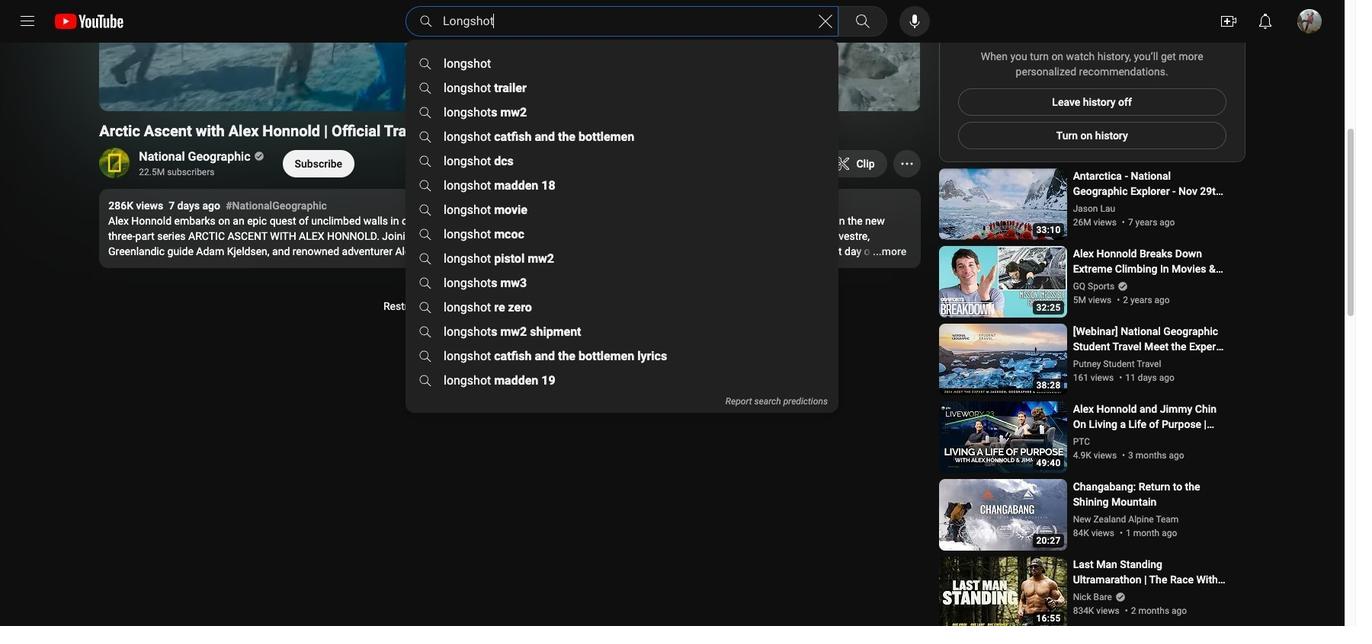 Task type: describe. For each thing, give the bounding box(es) containing it.
alex honnold breaks down extreme climbing in movies & tv | gq sports by gq sports 5,047,746 views 2 years ago 32 minutes element
[[1073, 247, 1228, 277]]

antarctica - national geographic explorer - nov 29th 2016 by jason lau 26,813,866 views 7 years ago 33 minutes element
[[1073, 169, 1228, 199]]

avatar image image
[[1298, 9, 1322, 34]]

16 minutes, 55 seconds element
[[1037, 615, 1061, 624]]

changabang: return to the shining mountain by new zealand alpine team 84,661 views 1 month ago 20 minutes element
[[1073, 480, 1228, 510]]

38 minutes, 28 seconds element
[[1037, 382, 1061, 391]]

20 minutes, 27 seconds element
[[1037, 537, 1061, 546]]

youtube video player element
[[99, 0, 921, 111]]

22.5 million subscribers element
[[139, 165, 261, 179]]

alex honnold and jimmy chin on living a life of purpose | ptc liveworx 2023 #keynote by ptc 4,910 views 3 months ago 49 minutes element
[[1073, 402, 1228, 433]]

Search text field
[[443, 11, 817, 31]]

seek slider slider
[[109, 63, 912, 79]]



Task type: vqa. For each thing, say whether or not it's contained in the screenshot.
25 likes element
no



Task type: locate. For each thing, give the bounding box(es) containing it.
32 minutes, 25 seconds element
[[1037, 304, 1061, 313]]

49 minutes, 40 seconds element
[[1037, 459, 1061, 469]]

list box
[[406, 52, 839, 414]]

33 minutes, 10 seconds element
[[1037, 226, 1061, 235]]

last man standing ultramarathon | the race with only one finisher by nick bare 834,947 views 2 months ago 16 minutes element
[[1073, 558, 1228, 588]]

None search field
[[403, 6, 891, 37]]

[webinar] national geographic student travel meet the expert: m jackson by putney student travel 161 views 11 days ago 38 minutes element
[[1073, 324, 1228, 355]]

None text field
[[1053, 96, 1132, 109], [1057, 130, 1128, 142], [295, 158, 342, 170], [109, 215, 888, 258], [1053, 96, 1132, 109], [1057, 130, 1128, 142], [295, 158, 342, 170], [109, 215, 888, 258]]



